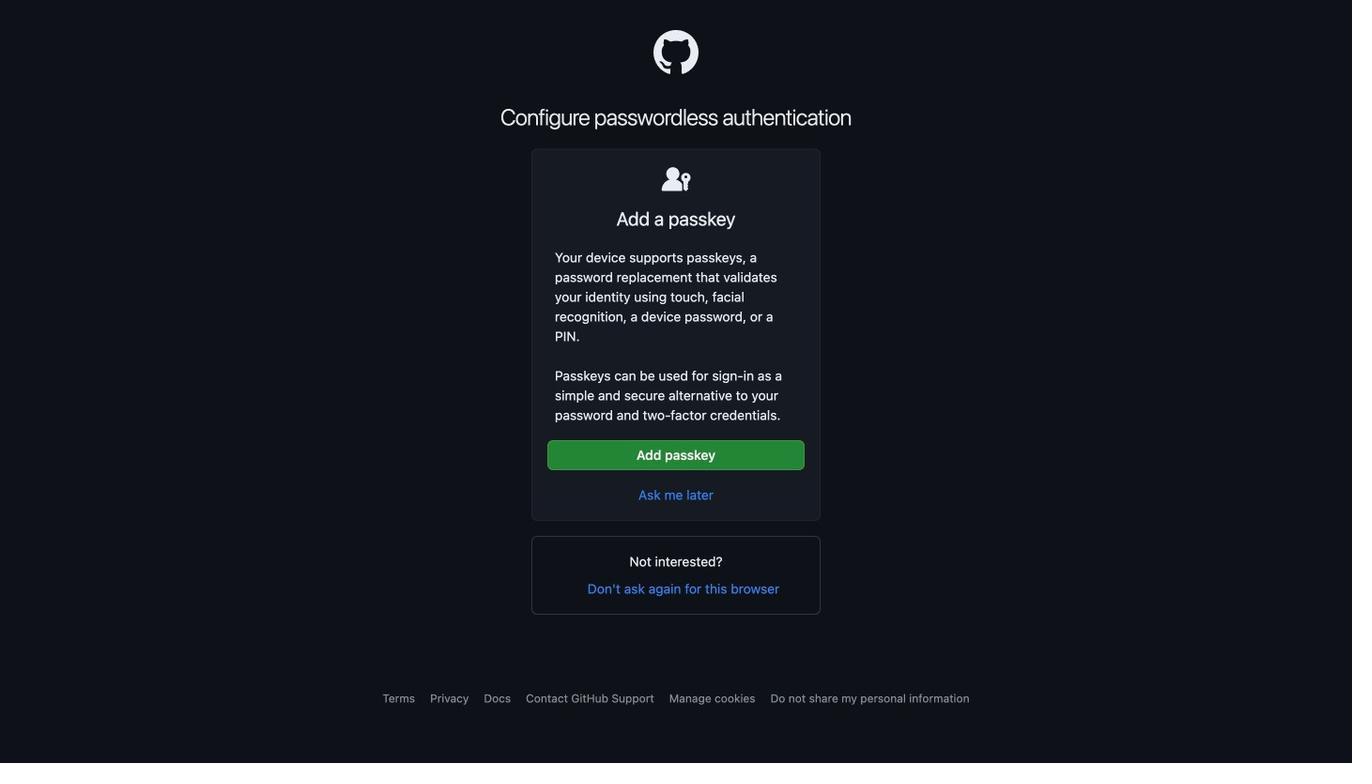 Task type: locate. For each thing, give the bounding box(es) containing it.
None submit
[[639, 485, 714, 505], [588, 579, 780, 599], [639, 485, 714, 505], [588, 579, 780, 599]]



Task type: describe. For each thing, give the bounding box(es) containing it.
homepage image
[[654, 30, 699, 75]]



Task type: vqa. For each thing, say whether or not it's contained in the screenshot.
the rightmost November
no



